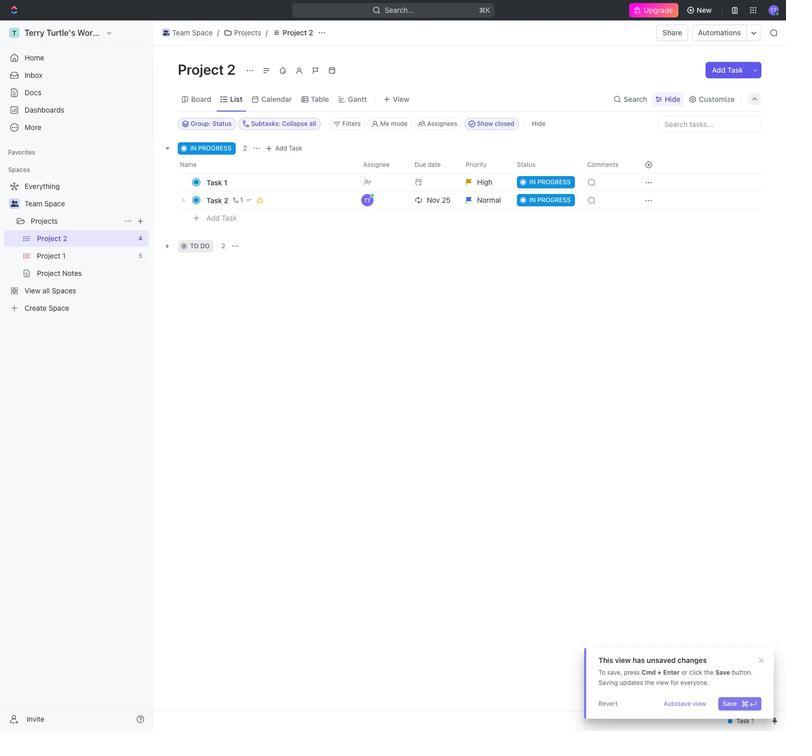 Task type: vqa. For each thing, say whether or not it's contained in the screenshot.
View Settings 'element'
no



Task type: describe. For each thing, give the bounding box(es) containing it.
dashboards
[[25, 106, 64, 114]]

save inside this view has unsaved changes to save, press cmd + enter or click the save button. saving updates the view for everyone.
[[715, 669, 730, 677]]

in progress button for high
[[511, 173, 581, 192]]

inbox
[[25, 71, 43, 79]]

team space link inside tree
[[25, 196, 147, 212]]

turtle's
[[46, 28, 75, 37]]

assignees
[[427, 120, 457, 128]]

2 inside tree
[[63, 234, 67, 243]]

everything link
[[4, 178, 147, 195]]

table link
[[309, 92, 329, 106]]

hide button
[[528, 118, 550, 130]]

1 vertical spatial space
[[44, 199, 65, 208]]

customize button
[[685, 92, 738, 106]]

project 1 link
[[37, 248, 135, 264]]

task down task 1
[[206, 196, 222, 205]]

share button
[[656, 25, 688, 41]]

terry
[[25, 28, 44, 37]]

save inside button
[[723, 700, 737, 708]]

1 horizontal spatial project 2 link
[[270, 27, 316, 39]]

4
[[138, 235, 142, 242]]

board link
[[189, 92, 211, 106]]

create space link
[[4, 300, 147, 317]]

workspace
[[77, 28, 120, 37]]

1 horizontal spatial project 2
[[178, 61, 239, 78]]

home link
[[4, 50, 149, 66]]

0 horizontal spatial spaces
[[8, 166, 30, 174]]

add for left "add task" button
[[206, 213, 220, 222]]

task up "customize"
[[727, 66, 743, 74]]

name button
[[178, 157, 357, 173]]

click
[[689, 669, 702, 677]]

1 vertical spatial add task
[[275, 144, 302, 152]]

in for normal
[[529, 196, 536, 204]]

or
[[681, 669, 687, 677]]

date
[[428, 161, 441, 169]]

1 button
[[230, 195, 245, 205]]

has
[[633, 656, 645, 665]]

1 horizontal spatial add
[[275, 144, 287, 152]]

for
[[671, 679, 679, 687]]

1 horizontal spatial tt button
[[766, 2, 782, 18]]

user group image inside tree
[[11, 201, 18, 207]]

customize
[[699, 95, 735, 103]]

button.
[[732, 669, 753, 677]]

normal button
[[460, 191, 511, 210]]

2 vertical spatial space
[[49, 304, 69, 313]]

subtasks:
[[251, 120, 280, 128]]

team space inside tree
[[25, 199, 65, 208]]

dashboards link
[[4, 102, 149, 118]]

1 horizontal spatial add task button
[[263, 142, 306, 155]]

this
[[598, 656, 613, 665]]

subtasks: collapse all
[[251, 120, 316, 128]]

project notes link
[[37, 265, 147, 282]]

terry turtle's workspace, , element
[[9, 28, 19, 38]]

gantt link
[[346, 92, 367, 106]]

terry turtle's workspace
[[25, 28, 120, 37]]

task 1
[[206, 178, 227, 187]]

priority
[[466, 161, 487, 169]]

this view has unsaved changes to save, press cmd + enter or click the save button. saving updates the view for everyone.
[[598, 656, 753, 687]]

filters
[[342, 120, 361, 128]]

sidebar navigation
[[0, 20, 155, 732]]

project 2 link inside tree
[[37, 231, 134, 247]]

save button
[[718, 698, 761, 711]]

0 horizontal spatial add task button
[[202, 212, 241, 224]]

docs
[[25, 88, 42, 97]]

everything
[[25, 182, 60, 191]]

1 vertical spatial projects link
[[31, 213, 120, 230]]

in for high
[[529, 178, 536, 186]]

show
[[477, 120, 493, 128]]

comments
[[587, 161, 618, 169]]

me
[[380, 120, 389, 128]]

task 2
[[206, 196, 228, 205]]

table
[[311, 95, 329, 103]]

priority button
[[460, 157, 511, 173]]

hide inside dropdown button
[[665, 95, 680, 103]]

Search tasks... text field
[[658, 116, 761, 132]]

progress for normal
[[537, 196, 571, 204]]

board
[[191, 95, 211, 103]]

create
[[25, 304, 47, 313]]

autosave view
[[664, 700, 706, 708]]

hide button
[[652, 92, 683, 106]]

user group image inside team space link
[[163, 30, 169, 35]]

notes
[[62, 269, 82, 278]]

task up the "task 2"
[[206, 178, 222, 187]]

list link
[[228, 92, 242, 106]]

upgrade
[[644, 6, 673, 14]]

projects inside tree
[[31, 217, 58, 225]]

autosave view button
[[660, 698, 710, 711]]

mode
[[391, 120, 408, 128]]

assignee button
[[357, 157, 408, 173]]

view for view all spaces
[[25, 286, 41, 295]]

invite
[[27, 715, 44, 724]]

tree inside sidebar navigation
[[4, 178, 149, 317]]

1 inside button
[[240, 196, 243, 204]]

to
[[190, 242, 199, 250]]

2 horizontal spatial add task button
[[706, 62, 749, 78]]

to do
[[190, 242, 210, 250]]

1 / from the left
[[217, 28, 219, 37]]

view all spaces
[[25, 286, 76, 295]]

0 vertical spatial in progress
[[190, 144, 231, 152]]

2 / from the left
[[266, 28, 268, 37]]

all inside tree
[[42, 286, 50, 295]]

inbox link
[[4, 67, 149, 84]]

gantt
[[348, 95, 367, 103]]

0 vertical spatial progress
[[198, 144, 231, 152]]

t
[[12, 29, 16, 37]]

1 for task 1
[[224, 178, 227, 187]]



Task type: locate. For each thing, give the bounding box(es) containing it.
hide right search
[[665, 95, 680, 103]]

1 horizontal spatial team space
[[172, 28, 213, 37]]

tt
[[770, 7, 777, 13], [364, 197, 371, 203]]

1 up project notes
[[62, 252, 66, 260]]

list
[[230, 95, 242, 103]]

0 vertical spatial in
[[190, 144, 196, 152]]

new button
[[682, 2, 718, 18]]

0 horizontal spatial 1
[[62, 252, 66, 260]]

more
[[25, 123, 42, 132]]

2 horizontal spatial view
[[693, 700, 706, 708]]

add task
[[712, 66, 743, 74], [275, 144, 302, 152], [206, 213, 237, 222]]

1 vertical spatial team space link
[[25, 196, 147, 212]]

due date
[[415, 161, 441, 169]]

normal
[[477, 196, 501, 204]]

add task button up "customize"
[[706, 62, 749, 78]]

1 horizontal spatial user group image
[[163, 30, 169, 35]]

view
[[615, 656, 631, 665], [656, 679, 669, 687], [693, 700, 706, 708]]

0 horizontal spatial hide
[[532, 120, 546, 128]]

all up create space
[[42, 286, 50, 295]]

2 vertical spatial view
[[693, 700, 706, 708]]

team space
[[172, 28, 213, 37], [25, 199, 65, 208]]

1 horizontal spatial view
[[393, 95, 409, 103]]

view
[[393, 95, 409, 103], [25, 286, 41, 295]]

0 vertical spatial space
[[192, 28, 213, 37]]

hide inside button
[[532, 120, 546, 128]]

task down the collapse
[[289, 144, 302, 152]]

0 vertical spatial view
[[615, 656, 631, 665]]

view button
[[380, 87, 413, 111]]

0 horizontal spatial view
[[25, 286, 41, 295]]

0 vertical spatial projects
[[234, 28, 261, 37]]

comments button
[[581, 157, 632, 173]]

1 vertical spatial status
[[517, 161, 536, 169]]

projects link
[[221, 27, 264, 39], [31, 213, 120, 230]]

due date button
[[408, 157, 460, 173]]

do
[[200, 242, 210, 250]]

view for view
[[393, 95, 409, 103]]

1 vertical spatial project 2
[[178, 61, 239, 78]]

docs link
[[4, 85, 149, 101]]

add up name 'dropdown button'
[[275, 144, 287, 152]]

in progress button
[[511, 173, 581, 192], [511, 191, 581, 210]]

1 vertical spatial the
[[645, 679, 654, 687]]

2 vertical spatial add
[[206, 213, 220, 222]]

0 horizontal spatial team
[[25, 199, 42, 208]]

0 vertical spatial add task button
[[706, 62, 749, 78]]

automations button
[[693, 25, 746, 40]]

spaces inside tree
[[52, 286, 76, 295]]

1 in progress button from the top
[[511, 173, 581, 192]]

0 horizontal spatial project 2 link
[[37, 231, 134, 247]]

add up "customize"
[[712, 66, 726, 74]]

favorites
[[8, 149, 35, 156]]

in progress button for normal
[[511, 191, 581, 210]]

0 vertical spatial add
[[712, 66, 726, 74]]

1 vertical spatial progress
[[537, 178, 571, 186]]

save left button.
[[715, 669, 730, 677]]

2 horizontal spatial add
[[712, 66, 726, 74]]

enter
[[663, 669, 680, 677]]

1 horizontal spatial team
[[172, 28, 190, 37]]

project
[[283, 28, 307, 37], [178, 61, 224, 78], [37, 234, 61, 243], [37, 252, 60, 260], [37, 269, 60, 278]]

upgrade link
[[629, 3, 678, 17]]

view inside button
[[393, 95, 409, 103]]

user group image
[[163, 30, 169, 35], [11, 201, 18, 207]]

0 horizontal spatial user group image
[[11, 201, 18, 207]]

revert
[[598, 700, 618, 708]]

0 horizontal spatial projects link
[[31, 213, 120, 230]]

1 horizontal spatial projects
[[234, 28, 261, 37]]

show closed
[[477, 120, 514, 128]]

0 horizontal spatial add
[[206, 213, 220, 222]]

add task button up name 'dropdown button'
[[263, 142, 306, 155]]

status right "group:" in the left of the page
[[212, 120, 232, 128]]

task 1 link
[[204, 175, 355, 190]]

0 horizontal spatial team space link
[[25, 196, 147, 212]]

2 horizontal spatial project 2
[[283, 28, 313, 37]]

1 vertical spatial team space
[[25, 199, 65, 208]]

1 inside tree
[[62, 252, 66, 260]]

calendar link
[[259, 92, 292, 106]]

1 vertical spatial add
[[275, 144, 287, 152]]

1 horizontal spatial status
[[517, 161, 536, 169]]

show closed button
[[464, 118, 519, 130]]

team space link
[[159, 27, 215, 39], [25, 196, 147, 212]]

create space
[[25, 304, 69, 313]]

add task down the "task 2"
[[206, 213, 237, 222]]

tt for left tt dropdown button
[[364, 197, 371, 203]]

1 vertical spatial all
[[42, 286, 50, 295]]

task
[[727, 66, 743, 74], [289, 144, 302, 152], [206, 178, 222, 187], [206, 196, 222, 205], [222, 213, 237, 222]]

1 horizontal spatial add task
[[275, 144, 302, 152]]

1 vertical spatial 1
[[240, 196, 243, 204]]

1 vertical spatial user group image
[[11, 201, 18, 207]]

to
[[598, 669, 605, 677]]

me mode button
[[367, 118, 412, 130]]

⌘k
[[479, 6, 490, 14]]

the down 'cmd'
[[645, 679, 654, 687]]

1 up the "task 2"
[[224, 178, 227, 187]]

view for autosave
[[693, 700, 706, 708]]

cmd
[[642, 669, 656, 677]]

press
[[624, 669, 640, 677]]

add task down 'subtasks: collapse all'
[[275, 144, 302, 152]]

group: status
[[191, 120, 232, 128]]

0 vertical spatial project 2 link
[[270, 27, 316, 39]]

1 vertical spatial hide
[[532, 120, 546, 128]]

0 horizontal spatial view
[[615, 656, 631, 665]]

save down button.
[[723, 700, 737, 708]]

spaces down 'favorites' button
[[8, 166, 30, 174]]

0 vertical spatial projects link
[[221, 27, 264, 39]]

1 vertical spatial tt button
[[357, 191, 408, 210]]

view inside button
[[693, 700, 706, 708]]

project for project notes link
[[37, 269, 60, 278]]

search
[[624, 95, 647, 103]]

1 horizontal spatial the
[[704, 669, 714, 677]]

0 horizontal spatial add task
[[206, 213, 237, 222]]

0 horizontal spatial project 2
[[37, 234, 67, 243]]

1 horizontal spatial /
[[266, 28, 268, 37]]

1 vertical spatial in progress
[[529, 178, 571, 186]]

revert button
[[594, 698, 622, 711]]

status inside dropdown button
[[517, 161, 536, 169]]

0 vertical spatial add task
[[712, 66, 743, 74]]

in progress for normal
[[529, 196, 571, 204]]

1 right the "task 2"
[[240, 196, 243, 204]]

2 vertical spatial 1
[[62, 252, 66, 260]]

0 horizontal spatial team space
[[25, 199, 65, 208]]

status button
[[511, 157, 581, 173]]

add task up "customize"
[[712, 66, 743, 74]]

2 vertical spatial progress
[[537, 196, 571, 204]]

0 vertical spatial all
[[309, 120, 316, 128]]

share
[[663, 28, 682, 37]]

status right priority dropdown button
[[517, 161, 536, 169]]

collapse
[[282, 120, 308, 128]]

automations
[[698, 28, 741, 37]]

search button
[[610, 92, 650, 106]]

0 vertical spatial view
[[393, 95, 409, 103]]

2 vertical spatial project 2
[[37, 234, 67, 243]]

high
[[477, 178, 492, 187]]

me mode
[[380, 120, 408, 128]]

project notes
[[37, 269, 82, 278]]

everyone.
[[680, 679, 709, 687]]

0 horizontal spatial /
[[217, 28, 219, 37]]

1
[[224, 178, 227, 187], [240, 196, 243, 204], [62, 252, 66, 260]]

project for project 2 link in the tree
[[37, 234, 61, 243]]

closed
[[495, 120, 514, 128]]

favorites button
[[4, 147, 39, 159]]

project 1
[[37, 252, 66, 260]]

0 horizontal spatial status
[[212, 120, 232, 128]]

0 vertical spatial hide
[[665, 95, 680, 103]]

due
[[415, 161, 426, 169]]

spaces down project notes
[[52, 286, 76, 295]]

task down 1 button
[[222, 213, 237, 222]]

2
[[309, 28, 313, 37], [227, 61, 236, 78], [243, 144, 247, 152], [224, 196, 228, 205], [63, 234, 67, 243], [221, 242, 225, 250]]

1 vertical spatial save
[[723, 700, 737, 708]]

hide right closed
[[532, 120, 546, 128]]

project for project 1 link on the left of the page
[[37, 252, 60, 260]]

in progress for high
[[529, 178, 571, 186]]

save,
[[607, 669, 622, 677]]

view for this
[[615, 656, 631, 665]]

1 vertical spatial project 2 link
[[37, 231, 134, 247]]

2 vertical spatial add task button
[[202, 212, 241, 224]]

changes
[[677, 656, 707, 665]]

0 vertical spatial tt button
[[766, 2, 782, 18]]

1 horizontal spatial team space link
[[159, 27, 215, 39]]

0 vertical spatial project 2
[[283, 28, 313, 37]]

1 vertical spatial add task button
[[263, 142, 306, 155]]

1 horizontal spatial view
[[656, 679, 669, 687]]

0 vertical spatial status
[[212, 120, 232, 128]]

view inside tree
[[25, 286, 41, 295]]

view down +
[[656, 679, 669, 687]]

view up the create on the left top
[[25, 286, 41, 295]]

status
[[212, 120, 232, 128], [517, 161, 536, 169]]

project 2 inside tree
[[37, 234, 67, 243]]

2 vertical spatial add task
[[206, 213, 237, 222]]

0 vertical spatial tt
[[770, 7, 777, 13]]

updates
[[620, 679, 643, 687]]

all right the collapse
[[309, 120, 316, 128]]

add down the "task 2"
[[206, 213, 220, 222]]

name
[[180, 161, 197, 169]]

unsaved
[[647, 656, 676, 665]]

0 vertical spatial the
[[704, 669, 714, 677]]

0 vertical spatial user group image
[[163, 30, 169, 35]]

1 vertical spatial team
[[25, 199, 42, 208]]

saving
[[598, 679, 618, 687]]

2 in progress button from the top
[[511, 191, 581, 210]]

view down the everyone.
[[693, 700, 706, 708]]

view up save,
[[615, 656, 631, 665]]

tree
[[4, 178, 149, 317]]

project 2
[[283, 28, 313, 37], [178, 61, 239, 78], [37, 234, 67, 243]]

tt for tt dropdown button to the right
[[770, 7, 777, 13]]

2 vertical spatial in progress
[[529, 196, 571, 204]]

1 vertical spatial in
[[529, 178, 536, 186]]

assignees button
[[414, 118, 462, 130]]

view up mode
[[393, 95, 409, 103]]

1 horizontal spatial 1
[[224, 178, 227, 187]]

1 vertical spatial view
[[656, 679, 669, 687]]

the
[[704, 669, 714, 677], [645, 679, 654, 687]]

view all spaces link
[[4, 283, 147, 299]]

0 vertical spatial 1
[[224, 178, 227, 187]]

team
[[172, 28, 190, 37], [25, 199, 42, 208]]

1 horizontal spatial hide
[[665, 95, 680, 103]]

1 for project 1
[[62, 252, 66, 260]]

+
[[657, 669, 662, 677]]

2 horizontal spatial add task
[[712, 66, 743, 74]]

team inside tree
[[25, 199, 42, 208]]

1 horizontal spatial projects link
[[221, 27, 264, 39]]

0 vertical spatial spaces
[[8, 166, 30, 174]]

group:
[[191, 120, 211, 128]]

add for rightmost "add task" button
[[712, 66, 726, 74]]

5
[[139, 252, 142, 260]]

all
[[309, 120, 316, 128], [42, 286, 50, 295]]

in progress
[[190, 144, 231, 152], [529, 178, 571, 186], [529, 196, 571, 204]]

view button
[[380, 92, 413, 106]]

progress for high
[[537, 178, 571, 186]]

tree containing everything
[[4, 178, 149, 317]]

tt button
[[766, 2, 782, 18], [357, 191, 408, 210]]

0 horizontal spatial all
[[42, 286, 50, 295]]

add task button down the "task 2"
[[202, 212, 241, 224]]

hide
[[665, 95, 680, 103], [532, 120, 546, 128]]

1 horizontal spatial all
[[309, 120, 316, 128]]

more button
[[4, 119, 149, 136]]

the right click
[[704, 669, 714, 677]]

1 horizontal spatial tt
[[770, 7, 777, 13]]

2 vertical spatial in
[[529, 196, 536, 204]]

0 horizontal spatial tt button
[[357, 191, 408, 210]]

0 vertical spatial team space
[[172, 28, 213, 37]]

1 vertical spatial projects
[[31, 217, 58, 225]]

2 horizontal spatial 1
[[240, 196, 243, 204]]

high button
[[460, 173, 511, 192]]

1 vertical spatial spaces
[[52, 286, 76, 295]]

1 vertical spatial tt
[[364, 197, 371, 203]]

assignee
[[363, 161, 390, 169]]

1 horizontal spatial spaces
[[52, 286, 76, 295]]

space
[[192, 28, 213, 37], [44, 199, 65, 208], [49, 304, 69, 313]]



